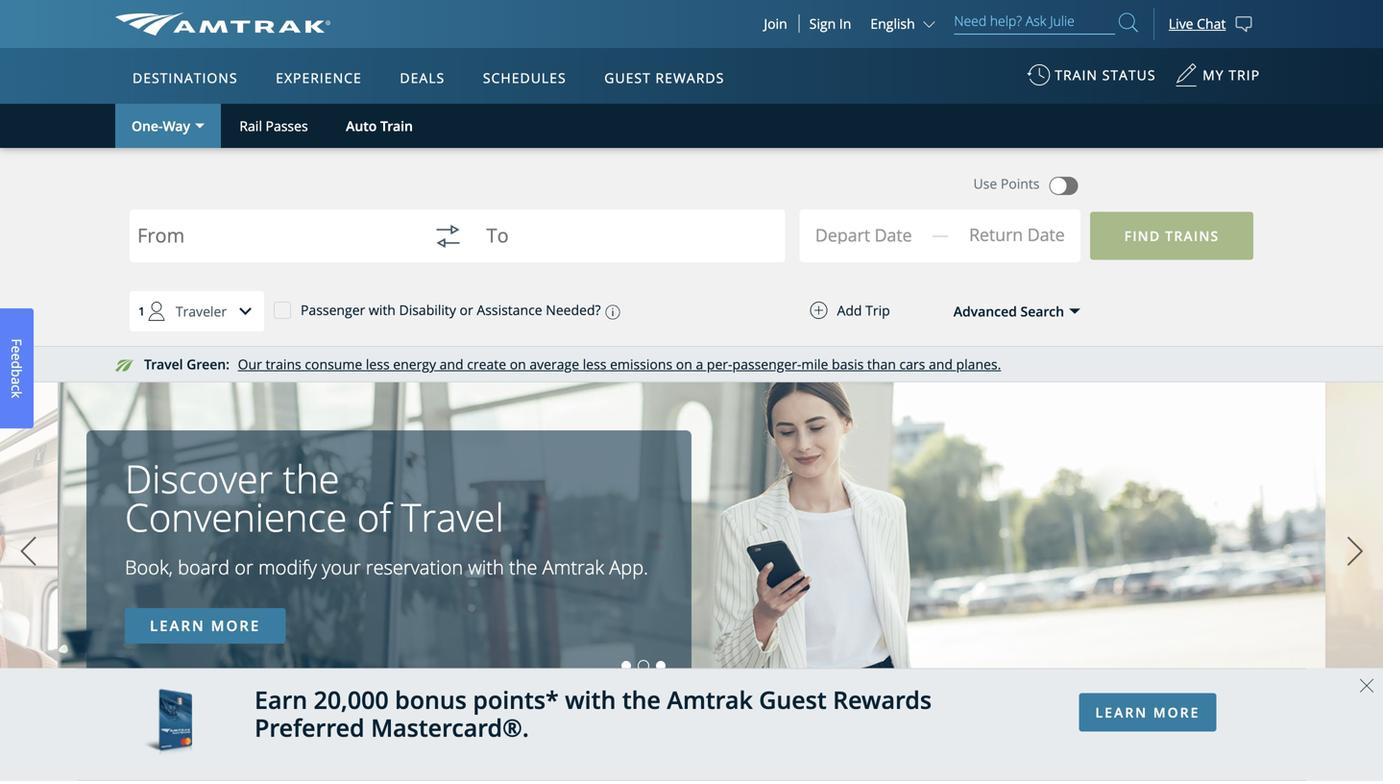 Task type: vqa. For each thing, say whether or not it's contained in the screenshot.
DISABILITY
yes



Task type: locate. For each thing, give the bounding box(es) containing it.
travel up the reservation
[[401, 490, 504, 543]]

auto
[[346, 117, 377, 135]]

sign
[[810, 14, 836, 33]]

0 vertical spatial or
[[460, 301, 473, 319]]

a up k on the bottom left of page
[[8, 377, 26, 385]]

1 vertical spatial rewards
[[833, 684, 932, 716]]

less
[[366, 355, 390, 373], [583, 355, 607, 373]]

use points
[[974, 174, 1040, 193]]

slide 2 tab
[[639, 661, 648, 671]]

From text field
[[137, 225, 410, 252]]

auto train
[[346, 117, 413, 135]]

2 e from the top
[[8, 353, 26, 361]]

consume
[[305, 355, 362, 373]]

1 horizontal spatial less
[[583, 355, 607, 373]]

none field to
[[486, 213, 759, 276]]

slide 1 tab
[[621, 661, 631, 671]]

train
[[1055, 66, 1098, 84]]

traveler button
[[130, 291, 265, 331]]

learn more
[[150, 616, 261, 636]]

mastercard®.
[[371, 711, 529, 744]]

application
[[187, 160, 648, 429]]

guest inside popup button
[[605, 69, 651, 87]]

a left per-
[[696, 355, 703, 373]]

more
[[211, 616, 261, 636]]

0 horizontal spatial rewards
[[656, 69, 725, 87]]

1 horizontal spatial with
[[468, 554, 504, 580]]

0 horizontal spatial amtrak
[[542, 554, 604, 580]]

0 vertical spatial guest
[[605, 69, 651, 87]]

passenger image
[[137, 292, 176, 330]]

or right board
[[235, 554, 253, 580]]

passes
[[266, 117, 308, 135]]

preferred
[[255, 711, 365, 744]]

open image
[[1069, 308, 1081, 314]]

1 horizontal spatial rewards
[[833, 684, 932, 716]]

1 horizontal spatial or
[[460, 301, 473, 319]]

or right 'disability'
[[460, 301, 473, 319]]

f e e d b a c k
[[8, 339, 26, 398]]

live
[[1169, 14, 1194, 33]]

deals
[[400, 69, 445, 87]]

with left 'disability'
[[369, 301, 396, 319]]

or
[[460, 301, 473, 319], [235, 554, 253, 580]]

0 horizontal spatial the
[[283, 452, 340, 504]]

1 horizontal spatial amtrak
[[667, 684, 753, 716]]

1 vertical spatial or
[[235, 554, 253, 580]]

reservation
[[366, 554, 463, 580]]

e
[[8, 345, 26, 353], [8, 353, 26, 361]]

return date button
[[953, 215, 1081, 263]]

sign in
[[810, 14, 851, 33]]

trip
[[1229, 66, 1260, 84]]

advanced
[[954, 302, 1017, 320]]

travel right amtrak sustains leaf icon
[[144, 355, 183, 373]]

search
[[1021, 302, 1064, 320]]

on left per-
[[676, 355, 692, 373]]

0 horizontal spatial guest
[[605, 69, 651, 87]]

join button
[[753, 14, 800, 33]]

0 vertical spatial a
[[696, 355, 703, 373]]

our
[[238, 355, 262, 373]]

live chat button
[[1154, 0, 1268, 48]]

None field
[[137, 213, 410, 276], [486, 213, 759, 276], [819, 214, 952, 262], [819, 214, 952, 262]]

on
[[510, 355, 526, 373], [676, 355, 692, 373]]

than
[[867, 355, 896, 373]]

travel
[[144, 355, 183, 373], [401, 490, 504, 543]]

2 on from the left
[[676, 355, 692, 373]]

guest inside earn 20,000 bonus points* with the amtrak guest rewards preferred mastercard®.
[[759, 684, 827, 716]]

with right points*
[[565, 684, 616, 716]]

0 vertical spatial rewards
[[656, 69, 725, 87]]

e up d
[[8, 345, 26, 353]]

0 horizontal spatial less
[[366, 355, 390, 373]]

sign in button
[[810, 14, 851, 33]]

on right create
[[510, 355, 526, 373]]

amtrak guest rewards preferred mastercard image
[[144, 689, 192, 761]]

amtrak inside earn 20,000 bonus points* with the amtrak guest rewards preferred mastercard®.
[[667, 684, 753, 716]]

status
[[1103, 66, 1156, 84]]

1 vertical spatial with
[[468, 554, 504, 580]]

emissions
[[610, 355, 673, 373]]

a inside button
[[8, 377, 26, 385]]

1 vertical spatial the
[[509, 554, 538, 580]]

Passenger with Disability or Assistance Needed? checkbox
[[274, 301, 291, 318]]

1 horizontal spatial the
[[509, 554, 538, 580]]

0 horizontal spatial and
[[440, 355, 464, 373]]

2 horizontal spatial the
[[622, 684, 661, 716]]

1 vertical spatial a
[[8, 377, 26, 385]]

advanced search button
[[914, 292, 1082, 331]]

1 horizontal spatial guest
[[759, 684, 827, 716]]

2 horizontal spatial with
[[565, 684, 616, 716]]

0 horizontal spatial or
[[235, 554, 253, 580]]

with right the reservation
[[468, 554, 504, 580]]

basis
[[832, 355, 864, 373]]

d
[[8, 361, 26, 369]]

destinations
[[133, 69, 238, 87]]

0 horizontal spatial on
[[510, 355, 526, 373]]

rail
[[240, 117, 262, 135]]

0 horizontal spatial with
[[369, 301, 396, 319]]

less right average at the left
[[583, 355, 607, 373]]

1 vertical spatial travel
[[401, 490, 504, 543]]

1 vertical spatial guest
[[759, 684, 827, 716]]

banner containing join
[[0, 0, 1383, 444]]

add
[[837, 301, 862, 319]]

with
[[369, 301, 396, 319], [468, 554, 504, 580], [565, 684, 616, 716]]

date
[[1028, 223, 1065, 247]]

less left energy
[[366, 355, 390, 373]]

e down f
[[8, 353, 26, 361]]

and left create
[[440, 355, 464, 373]]

a
[[696, 355, 703, 373], [8, 377, 26, 385]]

my trip button
[[1175, 57, 1260, 104]]

schedules
[[483, 69, 566, 87]]

the
[[283, 452, 340, 504], [509, 554, 538, 580], [622, 684, 661, 716]]

1 horizontal spatial on
[[676, 355, 692, 373]]

and
[[440, 355, 464, 373], [929, 355, 953, 373]]

learn more link
[[1079, 693, 1217, 732]]

2 vertical spatial the
[[622, 684, 661, 716]]

planes.
[[956, 355, 1001, 373]]

english button
[[871, 14, 940, 33]]

1 horizontal spatial and
[[929, 355, 953, 373]]

regions map image
[[187, 160, 648, 429]]

2 vertical spatial with
[[565, 684, 616, 716]]

b
[[8, 369, 26, 377]]

0 vertical spatial with
[[369, 301, 396, 319]]

banner
[[0, 0, 1383, 444]]

app.
[[609, 554, 648, 580]]

1 horizontal spatial travel
[[401, 490, 504, 543]]

1 vertical spatial amtrak
[[667, 684, 753, 716]]

book,
[[125, 554, 173, 580]]

more
[[1154, 703, 1200, 721]]

none field from
[[137, 213, 410, 276]]

Please enter your search item search field
[[954, 10, 1115, 35]]

average
[[530, 355, 579, 373]]

0 horizontal spatial a
[[8, 377, 26, 385]]

0 horizontal spatial travel
[[144, 355, 183, 373]]

0 vertical spatial travel
[[144, 355, 183, 373]]

board
[[178, 554, 230, 580]]

in
[[839, 14, 851, 33]]

f
[[8, 339, 26, 345]]

experience button
[[268, 51, 370, 105]]

disability
[[399, 301, 456, 319]]

and right "cars"
[[929, 355, 953, 373]]

0 vertical spatial the
[[283, 452, 340, 504]]

travel inside discover the convenience of travel
[[401, 490, 504, 543]]



Task type: describe. For each thing, give the bounding box(es) containing it.
switch departure and arrival stations. image
[[425, 213, 471, 259]]

rewards inside earn 20,000 bonus points* with the amtrak guest rewards preferred mastercard®.
[[833, 684, 932, 716]]

join
[[764, 14, 787, 33]]

1 e from the top
[[8, 345, 26, 353]]

trains
[[266, 355, 301, 373]]

select caret image
[[195, 123, 205, 128]]

2 less from the left
[[583, 355, 607, 373]]

my
[[1203, 66, 1225, 84]]

plus icon image
[[810, 302, 828, 319]]

points*
[[473, 684, 559, 716]]

cars
[[900, 355, 925, 373]]

1 less from the left
[[366, 355, 390, 373]]

create
[[467, 355, 506, 373]]

advanced search
[[954, 302, 1064, 320]]

bonus
[[395, 684, 467, 716]]

learn
[[150, 616, 205, 636]]

passenger with disability or assistance needed?
[[301, 301, 601, 319]]

click to add the number travelers and discount types image
[[227, 292, 265, 330]]

of
[[357, 490, 391, 543]]

0 vertical spatial amtrak
[[542, 554, 604, 580]]

with inside earn 20,000 bonus points* with the amtrak guest rewards preferred mastercard®.
[[565, 684, 616, 716]]

amtrak sustains leaf icon image
[[115, 360, 135, 372]]

rewards inside popup button
[[656, 69, 725, 87]]

needed?
[[546, 301, 601, 319]]

rail passes button
[[221, 104, 327, 148]]

book, board or modify your reservation with the amtrak app.
[[125, 554, 648, 580]]

energy
[[393, 355, 436, 373]]

add trip
[[837, 301, 890, 319]]

slide 3 tab
[[656, 661, 666, 671]]

my trip
[[1203, 66, 1260, 84]]

return date
[[969, 223, 1065, 247]]

our trains consume less energy and create on average less emissions on a per-passenger-mile basis than cars and planes. link
[[238, 355, 1001, 373]]

points
[[1001, 174, 1040, 193]]

k
[[8, 391, 26, 398]]

amtrak image
[[115, 12, 331, 36]]

passenger-
[[733, 355, 802, 373]]

deals button
[[392, 51, 453, 105]]

next image
[[1341, 528, 1370, 576]]

the inside earn 20,000 bonus points* with the amtrak guest rewards preferred mastercard®.
[[622, 684, 661, 716]]

convenience
[[125, 490, 347, 543]]

search icon image
[[1119, 9, 1138, 36]]

one-way
[[132, 117, 190, 135]]

more information about accessible travel requests. image
[[601, 305, 620, 319]]

modify
[[258, 554, 317, 580]]

earn
[[255, 684, 308, 716]]

2 and from the left
[[929, 355, 953, 373]]

destinations button
[[125, 51, 245, 105]]

add trip button
[[772, 292, 929, 329]]

return
[[969, 223, 1023, 247]]

earn 20,000 bonus points* with the amtrak guest rewards preferred mastercard®.
[[255, 684, 932, 744]]

traveler
[[176, 302, 227, 320]]

train status
[[1055, 66, 1156, 84]]

per-
[[707, 355, 733, 373]]

mile
[[802, 355, 829, 373]]

c
[[8, 385, 26, 391]]

1 horizontal spatial a
[[696, 355, 703, 373]]

your
[[322, 554, 361, 580]]

way
[[163, 117, 190, 135]]

guest rewards button
[[597, 51, 732, 105]]

auto train link
[[327, 104, 432, 148]]

train
[[380, 117, 413, 135]]

the inside discover the convenience of travel
[[283, 452, 340, 504]]

1 on from the left
[[510, 355, 526, 373]]

chat
[[1197, 14, 1226, 33]]

previous image
[[14, 528, 43, 576]]

one-way button
[[115, 104, 221, 148]]

experience
[[276, 69, 362, 87]]

1 and from the left
[[440, 355, 464, 373]]

f e e d b a c k button
[[0, 308, 34, 428]]

learn more link
[[125, 608, 286, 644]]

20,000
[[314, 684, 389, 716]]

To text field
[[486, 225, 759, 252]]

live chat
[[1169, 14, 1226, 33]]

english
[[871, 14, 915, 33]]

rail passes
[[240, 117, 308, 135]]

passenger
[[301, 301, 365, 319]]

discover
[[125, 452, 273, 504]]

green:
[[187, 355, 230, 373]]

choose a slide to display tab list
[[0, 661, 669, 671]]

learn more
[[1096, 703, 1200, 721]]

guest rewards
[[605, 69, 725, 87]]

trip
[[866, 301, 890, 319]]

schedules link
[[475, 48, 574, 104]]

assistance
[[477, 301, 542, 319]]

learn
[[1096, 703, 1148, 721]]

use
[[974, 174, 997, 193]]

travel green: our trains consume less energy and create on average less emissions on a per-passenger-mile basis than cars and planes.
[[144, 355, 1001, 373]]



